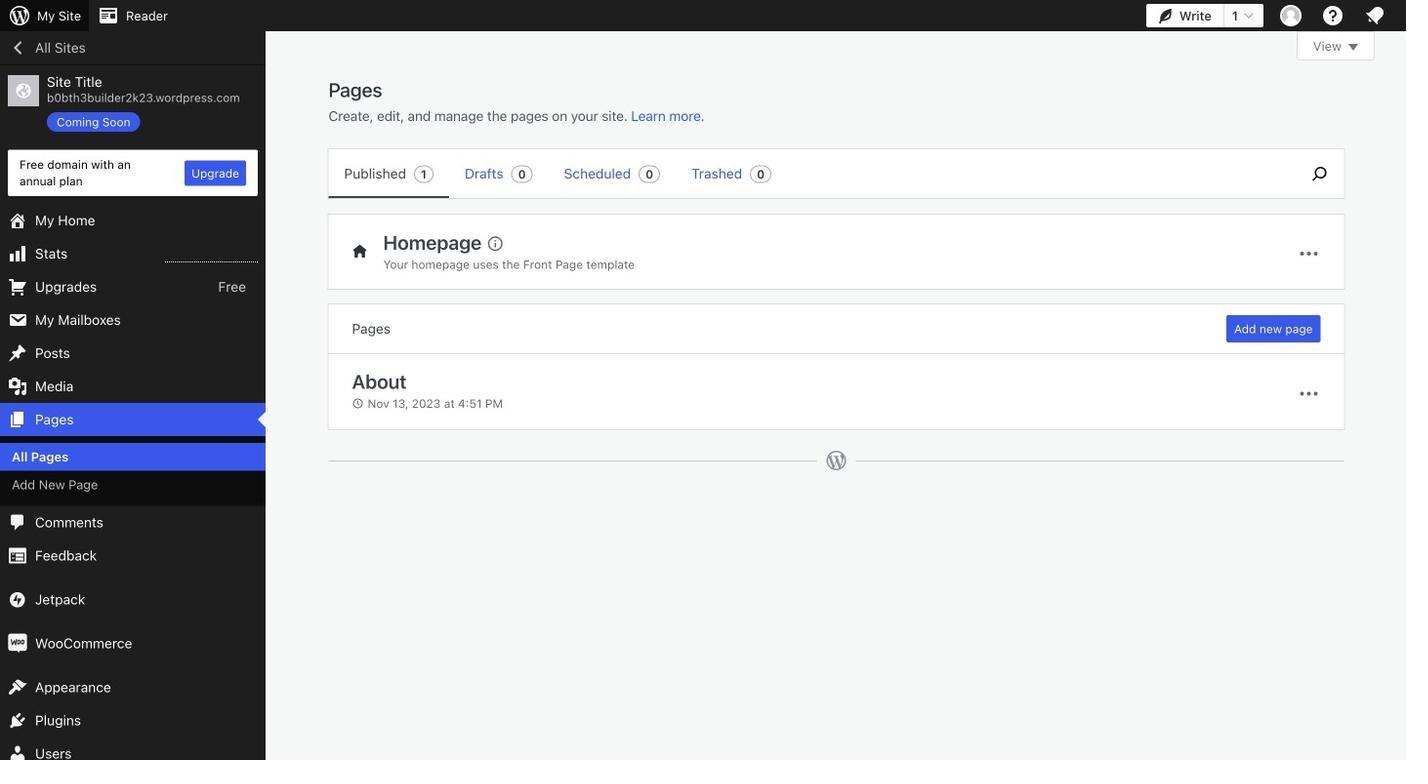 Task type: locate. For each thing, give the bounding box(es) containing it.
1 vertical spatial img image
[[8, 634, 27, 654]]

menu
[[329, 149, 1286, 198]]

0 vertical spatial img image
[[8, 591, 27, 610]]

help image
[[1322, 4, 1345, 27]]

my profile image
[[1281, 5, 1302, 26]]

main content
[[329, 31, 1375, 491]]

img image
[[8, 591, 27, 610], [8, 634, 27, 654]]

None search field
[[1296, 149, 1345, 198]]

2 img image from the top
[[8, 634, 27, 654]]



Task type: describe. For each thing, give the bounding box(es) containing it.
open search image
[[1296, 162, 1345, 186]]

highest hourly views 0 image
[[165, 250, 258, 263]]

1 img image from the top
[[8, 591, 27, 610]]

toggle menu image
[[1298, 242, 1321, 266]]

closed image
[[1349, 44, 1359, 51]]

more information image
[[486, 234, 503, 252]]

toggle menu image
[[1298, 382, 1321, 406]]

manage your notifications image
[[1364, 4, 1387, 27]]



Task type: vqa. For each thing, say whether or not it's contained in the screenshot.
the Search search box
no



